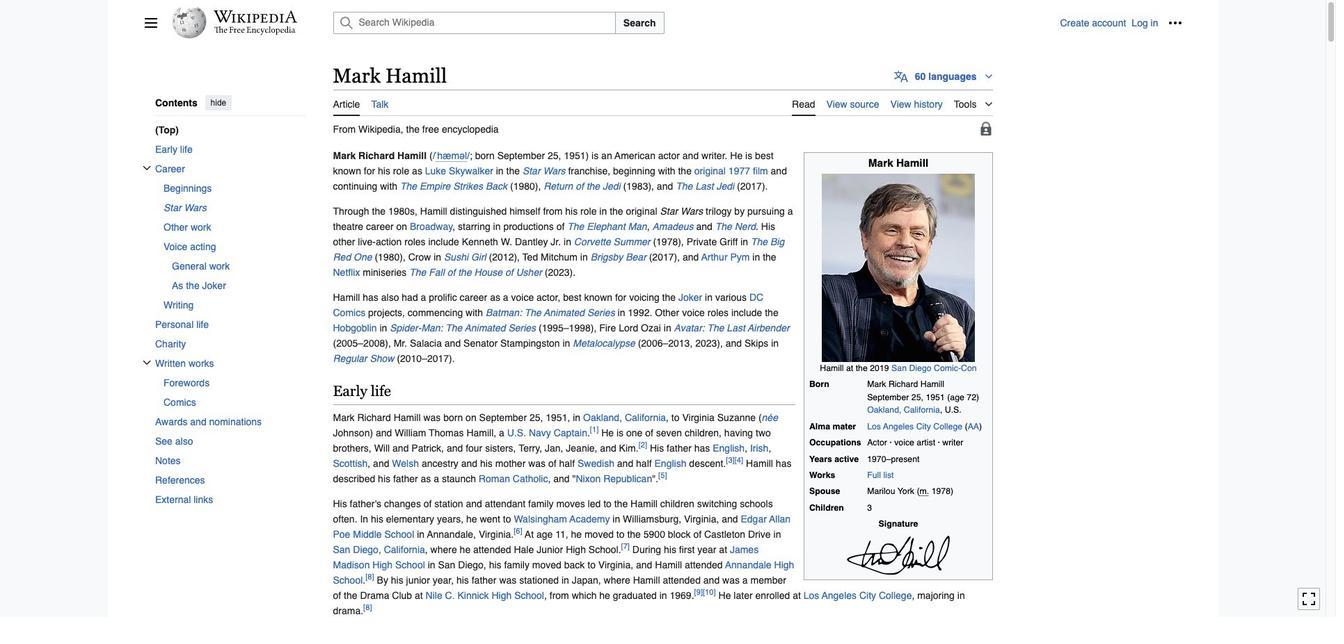 Task type: locate. For each thing, give the bounding box(es) containing it.
x small image
[[142, 164, 151, 172], [142, 359, 151, 367]]

1 x small image from the top
[[142, 164, 151, 172]]

wikipedia image
[[213, 10, 297, 23]]

Search Wikipedia search field
[[333, 12, 616, 34]]

the free encyclopedia image
[[214, 26, 296, 35]]

fullscreen image
[[1302, 593, 1316, 607]]

0 vertical spatial x small image
[[142, 164, 151, 172]]

2 x small image from the top
[[142, 359, 151, 367]]

main content
[[327, 63, 1182, 618]]

None search field
[[316, 12, 1060, 34]]

1 vertical spatial x small image
[[142, 359, 151, 367]]



Task type: vqa. For each thing, say whether or not it's contained in the screenshot.
main content
yes



Task type: describe. For each thing, give the bounding box(es) containing it.
log in and more options image
[[1168, 16, 1182, 30]]

language progressive image
[[894, 69, 908, 83]]

menu image
[[144, 16, 158, 30]]

personal tools navigation
[[1060, 12, 1186, 34]]

page semi-protected image
[[979, 122, 993, 135]]



